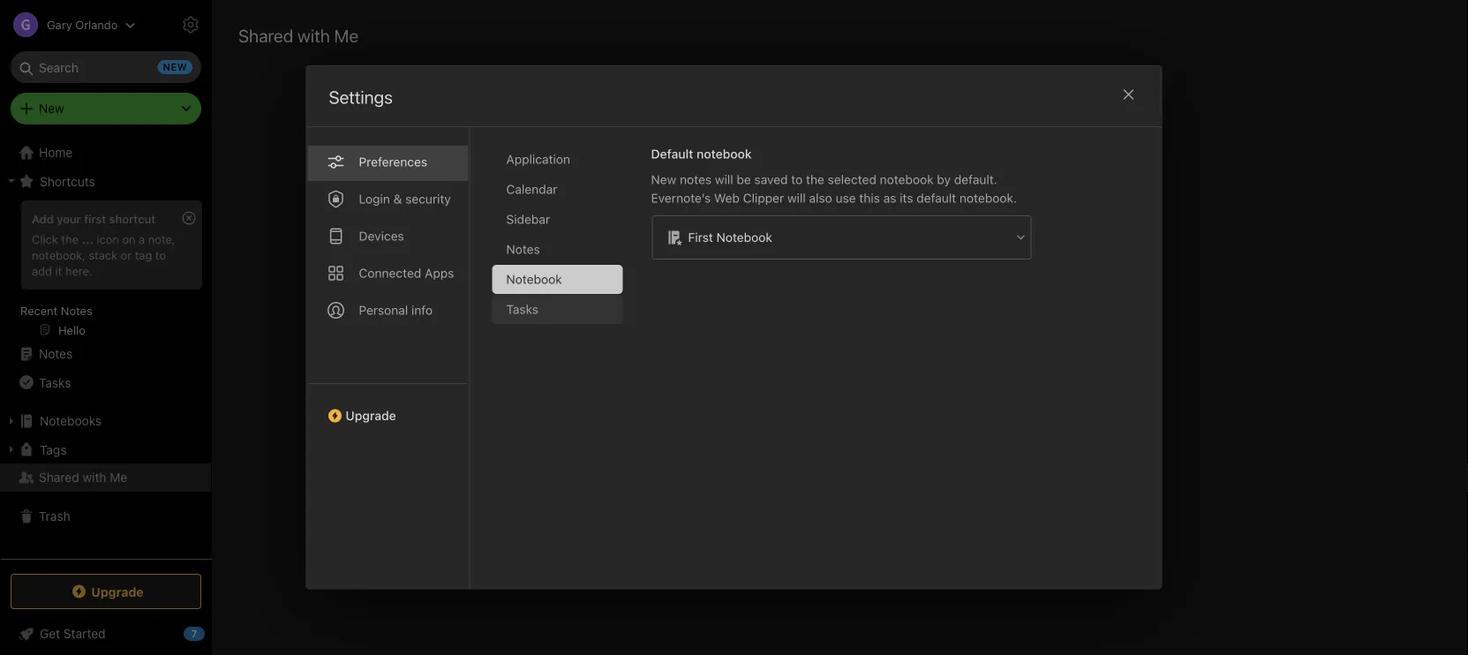 Task type: vqa. For each thing, say whether or not it's contained in the screenshot.
group at left in Main element
no



Task type: locate. For each thing, give the bounding box(es) containing it.
0 horizontal spatial the
[[61, 232, 79, 245]]

default notebook
[[651, 147, 752, 161]]

to inside new notes will be saved to the selected notebook by default. evernote's web clipper will also use this as its default notebook.
[[791, 172, 803, 187]]

group
[[0, 195, 211, 347]]

0 vertical spatial new
[[39, 101, 64, 116]]

it
[[55, 264, 62, 277]]

expand notebooks image
[[4, 414, 19, 428]]

shared with me down tags button
[[39, 470, 127, 485]]

the left ...
[[61, 232, 79, 245]]

1 horizontal spatial new
[[651, 172, 677, 187]]

shared right settings image
[[238, 25, 293, 45]]

notebook down notes tab
[[506, 272, 562, 287]]

new for new notes will be saved to the selected notebook by default. evernote's web clipper will also use this as its default notebook.
[[651, 172, 677, 187]]

tasks tab
[[492, 295, 623, 324]]

calendar
[[506, 182, 558, 197]]

1 vertical spatial new
[[651, 172, 677, 187]]

0 vertical spatial shared
[[238, 25, 293, 45]]

notebook
[[697, 147, 752, 161], [880, 172, 934, 187]]

1 horizontal spatial shared
[[238, 25, 293, 45]]

0 horizontal spatial upgrade
[[91, 584, 144, 599]]

notebook up its
[[880, 172, 934, 187]]

0 horizontal spatial upgrade button
[[11, 574, 201, 609]]

notes down recent notes
[[39, 347, 73, 361]]

1 horizontal spatial the
[[806, 172, 825, 187]]

notes
[[680, 172, 712, 187]]

upgrade button inside tab list
[[307, 383, 469, 430]]

...
[[82, 232, 93, 245]]

0 vertical spatial upgrade button
[[307, 383, 469, 430]]

0 horizontal spatial will
[[715, 172, 733, 187]]

tasks up notebooks
[[39, 375, 71, 390]]

None search field
[[23, 51, 189, 83]]

notes right recent
[[61, 304, 92, 317]]

tasks down notebook tab
[[506, 302, 539, 317]]

1 horizontal spatial upgrade
[[346, 409, 396, 423]]

1 vertical spatial tasks
[[39, 375, 71, 390]]

application
[[506, 152, 570, 167]]

notes tab
[[492, 235, 623, 264]]

notebook
[[717, 230, 772, 245], [506, 272, 562, 287]]

new inside popup button
[[39, 101, 64, 116]]

to right "saved"
[[791, 172, 803, 187]]

1 vertical spatial upgrade button
[[11, 574, 201, 609]]

tree
[[0, 139, 212, 558]]

0 horizontal spatial tab list
[[307, 127, 470, 589]]

tree containing home
[[0, 139, 212, 558]]

apps
[[425, 266, 454, 281]]

notebook inside new notes will be saved to the selected notebook by default. evernote's web clipper will also use this as its default notebook.
[[880, 172, 934, 187]]

notebook up be
[[697, 147, 752, 161]]

1 horizontal spatial tasks
[[506, 302, 539, 317]]

shared with me
[[238, 25, 359, 45], [39, 470, 127, 485]]

1 horizontal spatial shared with me
[[238, 25, 359, 45]]

with up settings
[[298, 25, 330, 45]]

0 horizontal spatial new
[[39, 101, 64, 116]]

me up settings
[[334, 25, 359, 45]]

use
[[836, 191, 856, 205]]

tasks
[[506, 302, 539, 317], [39, 375, 71, 390]]

0 vertical spatial upgrade
[[346, 409, 396, 423]]

1 vertical spatial with
[[83, 470, 106, 485]]

new up home
[[39, 101, 64, 116]]

personal
[[359, 303, 408, 318]]

0 horizontal spatial shared
[[39, 470, 79, 485]]

your
[[57, 212, 81, 225]]

notes
[[506, 242, 540, 257], [61, 304, 92, 317], [39, 347, 73, 361]]

0 vertical spatial to
[[791, 172, 803, 187]]

new inside new notes will be saved to the selected notebook by default. evernote's web clipper will also use this as its default notebook.
[[651, 172, 677, 187]]

new notes will be saved to the selected notebook by default. evernote's web clipper will also use this as its default notebook.
[[651, 172, 1017, 205]]

1 vertical spatial shared
[[39, 470, 79, 485]]

icon
[[97, 232, 119, 245]]

me down tags button
[[110, 470, 127, 485]]

the up also
[[806, 172, 825, 187]]

0 vertical spatial notes
[[506, 242, 540, 257]]

default
[[917, 191, 957, 205]]

default
[[651, 147, 694, 161]]

1 horizontal spatial notebook
[[717, 230, 772, 245]]

upgrade inside tab list
[[346, 409, 396, 423]]

add
[[32, 264, 52, 277]]

0 vertical spatial will
[[715, 172, 733, 187]]

1 vertical spatial will
[[788, 191, 806, 205]]

home link
[[0, 139, 212, 167]]

1 vertical spatial me
[[110, 470, 127, 485]]

calendar tab
[[492, 175, 623, 204]]

settings
[[329, 87, 393, 107]]

notebook down web at the top of page
[[717, 230, 772, 245]]

with down tags button
[[83, 470, 106, 485]]

1 horizontal spatial tab list
[[492, 145, 637, 589]]

to down note,
[[155, 248, 166, 261]]

0 horizontal spatial to
[[155, 248, 166, 261]]

0 vertical spatial with
[[298, 25, 330, 45]]

Search text field
[[23, 51, 189, 83]]

shortcut
[[109, 212, 156, 225]]

1 horizontal spatial to
[[791, 172, 803, 187]]

home
[[39, 145, 73, 160]]

&
[[393, 192, 402, 206]]

new
[[39, 101, 64, 116], [651, 172, 677, 187]]

1 vertical spatial notebook
[[506, 272, 562, 287]]

1 horizontal spatial upgrade button
[[307, 383, 469, 430]]

the
[[806, 172, 825, 187], [61, 232, 79, 245]]

1 horizontal spatial with
[[298, 25, 330, 45]]

notebooks link
[[0, 407, 211, 435]]

shared down tags
[[39, 470, 79, 485]]

1 horizontal spatial will
[[788, 191, 806, 205]]

will up web at the top of page
[[715, 172, 733, 187]]

notes down sidebar
[[506, 242, 540, 257]]

0 vertical spatial me
[[334, 25, 359, 45]]

0 vertical spatial tasks
[[506, 302, 539, 317]]

0 vertical spatial notebook
[[697, 147, 752, 161]]

0 horizontal spatial with
[[83, 470, 106, 485]]

1 horizontal spatial me
[[334, 25, 359, 45]]

1 horizontal spatial notebook
[[880, 172, 934, 187]]

me
[[334, 25, 359, 45], [110, 470, 127, 485]]

notes inside tab
[[506, 242, 540, 257]]

notebook inside tab
[[506, 272, 562, 287]]

tab list
[[307, 127, 470, 589], [492, 145, 637, 589]]

1 vertical spatial the
[[61, 232, 79, 245]]

shared with me up settings
[[238, 25, 359, 45]]

0 horizontal spatial notebook
[[506, 272, 562, 287]]

upgrade
[[346, 409, 396, 423], [91, 584, 144, 599]]

1 vertical spatial shared with me
[[39, 470, 127, 485]]

upgrade button
[[307, 383, 469, 430], [11, 574, 201, 609]]

1 vertical spatial to
[[155, 248, 166, 261]]

0 horizontal spatial me
[[110, 470, 127, 485]]

0 vertical spatial shared with me
[[238, 25, 359, 45]]

0 vertical spatial the
[[806, 172, 825, 187]]

tags
[[40, 442, 67, 457]]

clipper
[[743, 191, 784, 205]]

this
[[860, 191, 880, 205]]

trash
[[39, 509, 70, 524]]

shared
[[238, 25, 293, 45], [39, 470, 79, 485]]

first notebook
[[688, 230, 772, 245]]

0 horizontal spatial tasks
[[39, 375, 71, 390]]

me inside shared with me element
[[334, 25, 359, 45]]

recent
[[20, 304, 58, 317]]

group inside tree
[[0, 195, 211, 347]]

notebook,
[[32, 248, 86, 261]]

a
[[139, 232, 145, 245]]

with
[[298, 25, 330, 45], [83, 470, 106, 485]]

will left also
[[788, 191, 806, 205]]

icon on a note, notebook, stack or tag to add it here.
[[32, 232, 175, 277]]

group containing add your first shortcut
[[0, 195, 211, 347]]

will
[[715, 172, 733, 187], [788, 191, 806, 205]]

its
[[900, 191, 913, 205]]

0 vertical spatial notebook
[[717, 230, 772, 245]]

1 vertical spatial notebook
[[880, 172, 934, 187]]

tab list containing application
[[492, 145, 637, 589]]

connected apps
[[359, 266, 454, 281]]

to
[[791, 172, 803, 187], [155, 248, 166, 261]]

new up evernote's at the left
[[651, 172, 677, 187]]

stack
[[89, 248, 118, 261]]

notebook tab
[[492, 265, 623, 294]]

be
[[737, 172, 751, 187]]

default.
[[954, 172, 998, 187]]



Task type: describe. For each thing, give the bounding box(es) containing it.
2 vertical spatial notes
[[39, 347, 73, 361]]

close image
[[1118, 84, 1140, 105]]

as
[[884, 191, 897, 205]]

0 horizontal spatial notebook
[[697, 147, 752, 161]]

settings image
[[180, 14, 201, 35]]

the inside tree
[[61, 232, 79, 245]]

saved
[[755, 172, 788, 187]]

notes link
[[0, 340, 211, 368]]

web
[[714, 191, 740, 205]]

or
[[121, 248, 132, 261]]

devices
[[359, 229, 404, 243]]

Default notebook field
[[651, 215, 1033, 261]]

preferences
[[359, 155, 427, 169]]

first
[[688, 230, 713, 245]]

the inside new notes will be saved to the selected notebook by default. evernote's web clipper will also use this as its default notebook.
[[806, 172, 825, 187]]

tasks inside button
[[39, 375, 71, 390]]

trash link
[[0, 502, 211, 531]]

personal info
[[359, 303, 433, 318]]

evernote's
[[651, 191, 711, 205]]

me inside shared with me link
[[110, 470, 127, 485]]

selected
[[828, 172, 877, 187]]

notebook.
[[960, 191, 1017, 205]]

shared with me link
[[0, 464, 211, 492]]

new button
[[11, 93, 201, 125]]

recent notes
[[20, 304, 92, 317]]

here.
[[65, 264, 92, 277]]

0 horizontal spatial shared with me
[[39, 470, 127, 485]]

add your first shortcut
[[32, 212, 156, 225]]

tasks inside tab
[[506, 302, 539, 317]]

application tab
[[492, 145, 623, 174]]

tag
[[135, 248, 152, 261]]

security
[[405, 192, 451, 206]]

1 vertical spatial upgrade
[[91, 584, 144, 599]]

on
[[122, 232, 136, 245]]

1 vertical spatial notes
[[61, 304, 92, 317]]

connected
[[359, 266, 422, 281]]

shared with me element
[[212, 0, 1469, 655]]

info
[[412, 303, 433, 318]]

sidebar tab
[[492, 205, 623, 234]]

also
[[809, 191, 832, 205]]

notebooks
[[40, 414, 102, 428]]

shortcuts
[[40, 174, 95, 188]]

sidebar
[[506, 212, 550, 227]]

click the ...
[[32, 232, 93, 245]]

notebook inside 'field'
[[717, 230, 772, 245]]

tab list containing preferences
[[307, 127, 470, 589]]

tasks button
[[0, 368, 211, 396]]

login
[[359, 192, 390, 206]]

note,
[[148, 232, 175, 245]]

shortcuts button
[[0, 167, 211, 195]]

expand tags image
[[4, 442, 19, 457]]

to inside 'icon on a note, notebook, stack or tag to add it here.'
[[155, 248, 166, 261]]

login & security
[[359, 192, 451, 206]]

new for new
[[39, 101, 64, 116]]

by
[[937, 172, 951, 187]]

first
[[84, 212, 106, 225]]

tags button
[[0, 435, 211, 464]]

click
[[32, 232, 58, 245]]

add
[[32, 212, 54, 225]]



